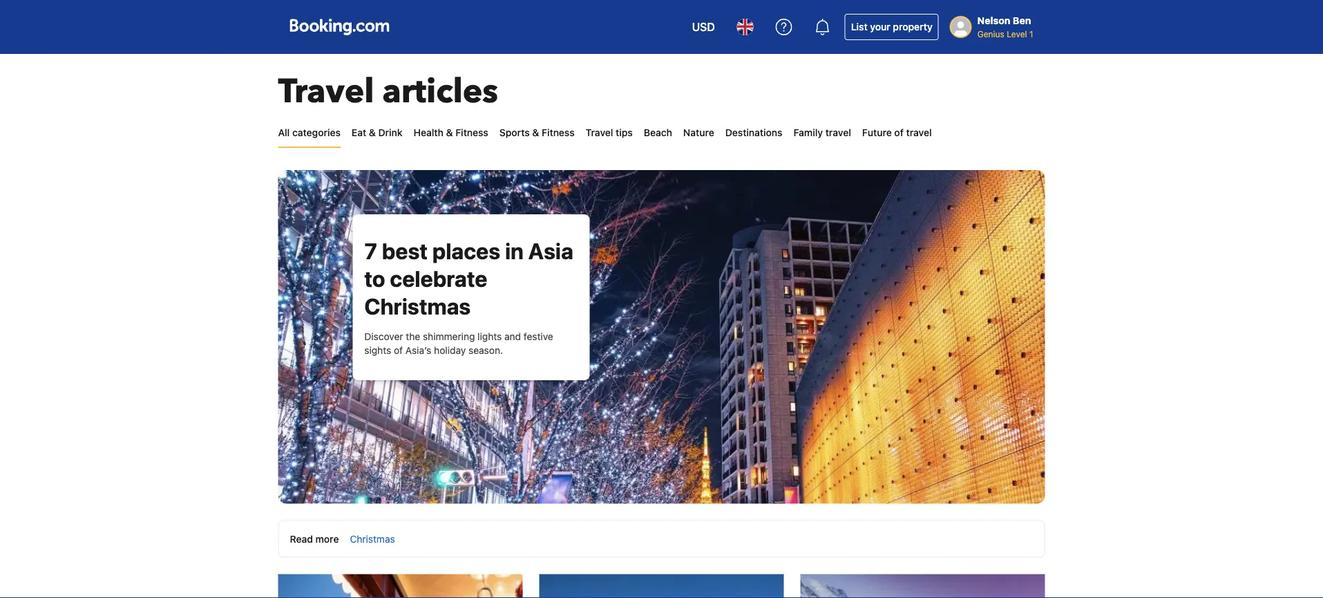 Task type: vqa. For each thing, say whether or not it's contained in the screenshot.
Future of travel "LINK" at the right top of page
yes



Task type: locate. For each thing, give the bounding box(es) containing it.
fitness for sports & fitness
[[542, 127, 575, 138]]

1 travel from the left
[[826, 127, 852, 138]]

& right eat
[[369, 127, 376, 138]]

1 & from the left
[[369, 127, 376, 138]]

travel left tips
[[586, 127, 614, 138]]

0 horizontal spatial of
[[394, 345, 403, 356]]

2 & from the left
[[446, 127, 453, 138]]

the
[[406, 331, 420, 342]]

1 horizontal spatial of
[[895, 127, 904, 138]]

categories
[[292, 127, 341, 138]]

0 vertical spatial of
[[895, 127, 904, 138]]

family
[[794, 127, 823, 138]]

shimmering
[[423, 331, 475, 342]]

0 horizontal spatial travel
[[278, 69, 374, 114]]

places
[[433, 238, 501, 264]]

list your property
[[852, 21, 933, 32]]

booking.com online hotel reservations image
[[290, 19, 390, 35]]

christmas
[[350, 533, 395, 544]]

more
[[316, 533, 339, 544]]

christmas
[[365, 293, 471, 319]]

0 vertical spatial travel
[[278, 69, 374, 114]]

1 vertical spatial of
[[394, 345, 403, 356]]

your
[[871, 21, 891, 32]]

&
[[369, 127, 376, 138], [446, 127, 453, 138], [533, 127, 539, 138]]

& for sports
[[533, 127, 539, 138]]

travel up categories
[[278, 69, 374, 114]]

1 horizontal spatial travel
[[586, 127, 614, 138]]

beach link
[[644, 119, 673, 147]]

travel
[[278, 69, 374, 114], [586, 127, 614, 138]]

travel
[[826, 127, 852, 138], [907, 127, 932, 138]]

family travel link
[[794, 119, 852, 147]]

ben
[[1013, 15, 1032, 26]]

travel articles
[[278, 69, 498, 114]]

1 horizontal spatial &
[[446, 127, 453, 138]]

family travel
[[794, 127, 852, 138]]

fitness left sports
[[456, 127, 489, 138]]

all
[[278, 127, 290, 138]]

travel right family
[[826, 127, 852, 138]]

travel right future
[[907, 127, 932, 138]]

list your property link
[[845, 14, 939, 40]]

0 horizontal spatial travel
[[826, 127, 852, 138]]

sports & fitness
[[500, 127, 575, 138]]

health & fitness link
[[414, 119, 489, 147]]

articles
[[383, 69, 498, 114]]

of left 'asia's'
[[394, 345, 403, 356]]

of
[[895, 127, 904, 138], [394, 345, 403, 356]]

0 horizontal spatial &
[[369, 127, 376, 138]]

7 best places in asia to celebrate christmas link
[[365, 238, 574, 319]]

& right health
[[446, 127, 453, 138]]

1 horizontal spatial travel
[[907, 127, 932, 138]]

of right future
[[895, 127, 904, 138]]

7
[[365, 238, 378, 264]]

1 fitness from the left
[[456, 127, 489, 138]]

1 horizontal spatial fitness
[[542, 127, 575, 138]]

fitness inside 'link'
[[542, 127, 575, 138]]

sports
[[500, 127, 530, 138]]

2 fitness from the left
[[542, 127, 575, 138]]

asia
[[529, 238, 574, 264]]

1 vertical spatial travel
[[586, 127, 614, 138]]

property
[[894, 21, 933, 32]]

future
[[863, 127, 892, 138]]

2 travel from the left
[[907, 127, 932, 138]]

travel inside family travel link
[[826, 127, 852, 138]]

0 horizontal spatial fitness
[[456, 127, 489, 138]]

future of travel link
[[863, 119, 932, 147]]

fitness right sports
[[542, 127, 575, 138]]

discover the shimmering lights and festive sights of asia's holiday season.
[[365, 331, 554, 356]]

3 & from the left
[[533, 127, 539, 138]]

fitness
[[456, 127, 489, 138], [542, 127, 575, 138]]

to
[[365, 265, 385, 292]]

2 horizontal spatial &
[[533, 127, 539, 138]]

& inside 'link'
[[533, 127, 539, 138]]

& right sports
[[533, 127, 539, 138]]

sports & fitness link
[[500, 119, 575, 147]]

health & fitness
[[414, 127, 489, 138]]

travel tips link
[[586, 119, 633, 147]]

destinations
[[726, 127, 783, 138]]

travel tips
[[586, 127, 633, 138]]

& for health
[[446, 127, 453, 138]]

destinations link
[[726, 119, 783, 147]]

nature link
[[684, 119, 715, 147]]



Task type: describe. For each thing, give the bounding box(es) containing it.
7 best places in asia to celebrate christmas
[[365, 238, 574, 319]]

usd
[[692, 20, 715, 34]]

asia's
[[406, 345, 432, 356]]

nelson
[[978, 15, 1011, 26]]

nature
[[684, 127, 715, 138]]

in
[[505, 238, 524, 264]]

travel for travel tips
[[586, 127, 614, 138]]

1
[[1030, 29, 1034, 39]]

travel inside future of travel link
[[907, 127, 932, 138]]

eat & drink
[[352, 127, 403, 138]]

genius
[[978, 29, 1005, 39]]

drink
[[378, 127, 403, 138]]

holiday
[[434, 345, 466, 356]]

season.
[[469, 345, 503, 356]]

list
[[852, 21, 868, 32]]

beach
[[644, 127, 673, 138]]

and
[[505, 331, 521, 342]]

read more
[[290, 533, 339, 544]]

sights
[[365, 345, 391, 356]]

festive
[[524, 331, 554, 342]]

all categories
[[278, 127, 341, 138]]

lights
[[478, 331, 502, 342]]

eat & drink link
[[352, 119, 403, 147]]

best
[[382, 238, 428, 264]]

christmas link
[[350, 533, 395, 544]]

fitness for health & fitness
[[456, 127, 489, 138]]

travel for travel articles
[[278, 69, 374, 114]]

level
[[1007, 29, 1028, 39]]

discover
[[365, 331, 403, 342]]

usd button
[[684, 10, 724, 44]]

of inside discover the shimmering lights and festive sights of asia's holiday season.
[[394, 345, 403, 356]]

all categories link
[[278, 119, 341, 147]]

tips
[[616, 127, 633, 138]]

& for eat
[[369, 127, 376, 138]]

health
[[414, 127, 444, 138]]

future of travel
[[863, 127, 932, 138]]

read
[[290, 533, 313, 544]]

nelson ben genius level 1
[[978, 15, 1034, 39]]

eat
[[352, 127, 367, 138]]

celebrate
[[390, 265, 488, 292]]



